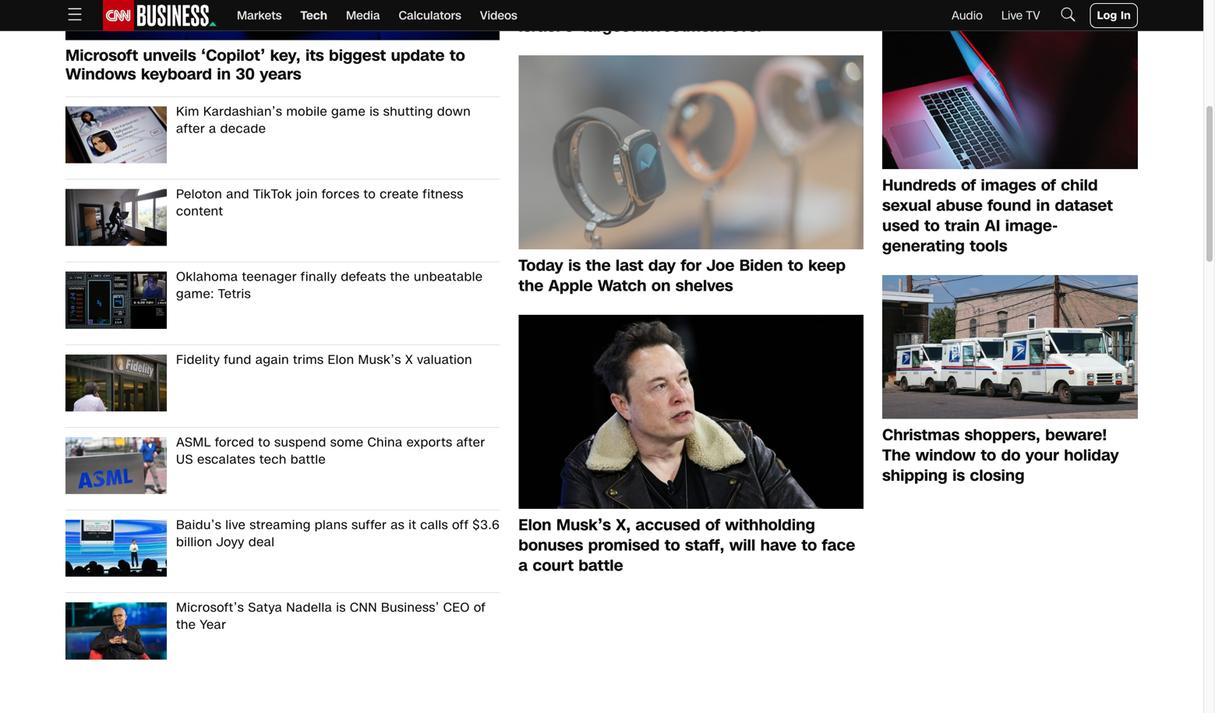 Task type: vqa. For each thing, say whether or not it's contained in the screenshot.
generating
yes



Task type: locate. For each thing, give the bounding box(es) containing it.
after for kim kardashian's mobile game is shutting down after a decade
[[176, 120, 205, 138]]

0 vertical spatial battle
[[291, 451, 326, 469]]

oklahoma teenager finally defeats the unbeatable game: tetris
[[176, 268, 483, 303]]

0 horizontal spatial after
[[176, 120, 205, 138]]

to inside today is the last day for joe biden to keep the apple watch on shelves
[[788, 255, 804, 277]]

1 vertical spatial will
[[730, 535, 756, 557]]

microsoft's satya nadella is cnn business' ceo of the year
[[176, 599, 486, 634]]

1 horizontal spatial billion
[[664, 0, 710, 17]]

have
[[761, 535, 797, 557]]

billion
[[664, 0, 710, 17], [176, 534, 212, 551]]

in right factory
[[812, 0, 826, 17]]

of
[[962, 175, 976, 197], [1042, 175, 1057, 197], [706, 515, 721, 536], [474, 599, 486, 617]]

billion inside baidu's live streaming plans suffer as it calls off $3.6 billion joyy deal
[[176, 534, 212, 551]]

after
[[176, 120, 205, 138], [457, 434, 485, 451]]

1 horizontal spatial a
[[519, 555, 528, 577]]

musk's left x,
[[557, 515, 611, 536]]

1 vertical spatial battle
[[579, 555, 624, 577]]

tech
[[260, 451, 287, 469]]

after inside asml forced to suspend some china exports after us escalates tech battle
[[457, 434, 485, 451]]

1 horizontal spatial elon
[[519, 515, 552, 536]]

business'
[[381, 599, 440, 617]]

musk's
[[358, 351, 401, 369], [557, 515, 611, 536]]

a
[[209, 120, 216, 138], [519, 555, 528, 577]]

is left cnn
[[336, 599, 346, 617]]

x,
[[616, 515, 631, 536]]

elon musk's x, accused of withholding bonuses promised to staff, will have to face a court battle link
[[519, 515, 864, 577]]

suffer
[[352, 517, 387, 534]]

ai
[[985, 215, 1001, 237]]

hundreds
[[883, 175, 957, 197]]

us
[[176, 451, 193, 469]]

2 vertical spatial in
[[1037, 195, 1051, 217]]

of right ceo
[[474, 599, 486, 617]]

0 horizontal spatial elon
[[328, 351, 354, 369]]

forces
[[322, 186, 360, 203]]

musk's inside elon musk's x, accused of withholding bonuses promised to staff, will have to face a court battle
[[557, 515, 611, 536]]

watch
[[598, 275, 647, 297]]

staff,
[[686, 535, 725, 557]]

billion left joyy
[[176, 534, 212, 551]]

elon up court
[[519, 515, 552, 536]]

battle
[[291, 451, 326, 469], [579, 555, 624, 577]]

to left 'train'
[[925, 215, 940, 237]]

fidelity fund again trims elon musk's x valuation
[[176, 351, 473, 369]]

audio link
[[952, 7, 983, 24]]

in
[[812, 0, 826, 17], [217, 64, 231, 85], [1037, 195, 1051, 217]]

elon inside elon musk's x, accused of withholding bonuses promised to staff, will have to face a court battle
[[519, 515, 552, 536]]

tools
[[970, 236, 1008, 257]]

log in link
[[1091, 3, 1139, 28]]

battle right tech
[[291, 451, 326, 469]]

open menu icon image
[[66, 5, 84, 24]]

x
[[405, 351, 413, 369]]

will right intel
[[557, 0, 583, 17]]

is right the game
[[370, 103, 380, 120]]

will left have
[[730, 535, 756, 557]]

0 horizontal spatial battle
[[291, 451, 326, 469]]

fidelity fund again trims elon musk's x valuation link
[[167, 351, 500, 418]]

to left do
[[981, 445, 997, 467]]

in right 'found'
[[1037, 195, 1051, 217]]

asml forced to suspend some china exports after us escalates tech battle
[[176, 434, 485, 469]]

shipping
[[883, 465, 948, 487]]

after right exports
[[457, 434, 485, 451]]

0 vertical spatial a
[[209, 120, 216, 138]]

shutting
[[384, 103, 433, 120]]

1 vertical spatial in
[[217, 64, 231, 85]]

elon
[[328, 351, 354, 369], [519, 515, 552, 536]]

after for asml forced to suspend some china exports after us escalates tech battle
[[457, 434, 485, 451]]

elon right trims
[[328, 351, 354, 369]]

0 vertical spatial in
[[812, 0, 826, 17]]

0 vertical spatial musk's
[[358, 351, 401, 369]]

game:
[[176, 286, 214, 303]]

unbeatable
[[414, 268, 483, 286]]

nadella
[[286, 599, 332, 617]]

fitness
[[423, 186, 464, 203]]

a inside elon musk's x, accused of withholding bonuses promised to staff, will have to face a court battle
[[519, 555, 528, 577]]

musk's left x
[[358, 351, 401, 369]]

to left "staff,"
[[665, 535, 681, 557]]

baidu's
[[176, 517, 222, 534]]

mobile
[[286, 103, 328, 120]]

the inside microsoft's satya nadella is cnn business' ceo of the year
[[176, 617, 196, 634]]

to inside "hundreds of images of child sexual abuse found in dataset used to train ai image- generating tools"
[[925, 215, 940, 237]]

windows logo is seen displayed on a phone screen in this illustration photo taken in poland on november 30, 2020. image
[[66, 0, 500, 40]]

is inside christmas shoppers, beware! the window to do your holiday shipping is closing
[[953, 465, 966, 487]]

microsoft unveils 'copilot' key, its biggest update to windows keyboard in 30 years
[[66, 45, 465, 85]]

christmas shoppers, beware! the window to do your holiday shipping is closing
[[883, 425, 1120, 487]]

is right today
[[569, 255, 581, 277]]

the left "apple"
[[519, 275, 544, 297]]

escalates
[[197, 451, 256, 469]]

a left court
[[519, 555, 528, 577]]

joe
[[707, 255, 735, 277]]

of inside elon musk's x, accused of withholding bonuses promised to staff, will have to face a court battle
[[706, 515, 721, 536]]

0 vertical spatial will
[[557, 0, 583, 17]]

to inside the peloton and tiktok join forces to create fitness content
[[364, 186, 376, 203]]

0 vertical spatial after
[[176, 120, 205, 138]]

today is the last day for joe biden to keep the apple watch on shelves link
[[519, 255, 864, 297]]

will inside elon musk's x, accused of withholding bonuses promised to staff, will have to face a court battle
[[730, 535, 756, 557]]

1 vertical spatial a
[[519, 555, 528, 577]]

baidu's live streaming plans suffer as it calls off $3.6 billion joyy deal link
[[167, 517, 500, 583]]

microsoft
[[66, 45, 138, 67]]

to right forced
[[258, 434, 271, 451]]

of right accused
[[706, 515, 721, 536]]

battle down x,
[[579, 555, 624, 577]]

in left 30
[[217, 64, 231, 85]]

factory
[[752, 0, 807, 17]]

used
[[883, 215, 920, 237]]

abuse
[[937, 195, 983, 217]]

0 horizontal spatial a
[[209, 120, 216, 138]]

is left closing
[[953, 465, 966, 487]]

elon musk's x, accused of withholding bonuses promised to staff, will have to face a court battle
[[519, 515, 856, 577]]

1 vertical spatial musk's
[[557, 515, 611, 536]]

0 horizontal spatial in
[[217, 64, 231, 85]]

new york, new york - november 29: c.e.o. of tesla, chief engineer of spacex and c.t.o. of x elon musk speaks during the new york times annual dealbook summit on november 29, 2023 in new york city. image
[[519, 315, 864, 509]]

join
[[296, 186, 318, 203]]

kim kardashian's mobile game is shutting down after a decade
[[176, 103, 471, 138]]

after left decade
[[176, 120, 205, 138]]

1 vertical spatial billion
[[176, 534, 212, 551]]

found
[[988, 195, 1032, 217]]

'copilot'
[[201, 45, 265, 67]]

to right forces
[[364, 186, 376, 203]]

after inside kim kardashian's mobile game is shutting down after a decade
[[176, 120, 205, 138]]

holiday
[[1065, 445, 1120, 467]]

1 horizontal spatial in
[[812, 0, 826, 17]]

your
[[1026, 445, 1060, 467]]

court
[[533, 555, 574, 577]]

window
[[916, 445, 976, 467]]

face
[[822, 535, 856, 557]]

decade
[[220, 120, 266, 138]]

israel's
[[519, 16, 574, 37]]

1 horizontal spatial after
[[457, 434, 485, 451]]

of left images at the top right
[[962, 175, 976, 197]]

to right update
[[450, 45, 465, 67]]

1 horizontal spatial musk's
[[557, 515, 611, 536]]

intel
[[519, 0, 552, 17]]

an employee walks past an asml logo, a dutch company which is currently the largest supplier in the world of semiconductor manufacturing machines via photolithography systems in veldhoven on april 17, 2018. - they call it "the shrink" -- it's the challenge of how to pack more information onto the microchips which power everything from our phones to our computers, even our coffee machines. and pushing today's boundaries of science and technology is the dutch company asml, which since its foundation in 1984 has quietly become a world leader in the semiconductor business. (photo by emmanuel dunand / afp)        (photo credit should read emmanuel dunand/afp via getty images) image
[[66, 437, 167, 494]]

media link
[[346, 0, 380, 31]]

to left keep
[[788, 255, 804, 277]]

the right defeats
[[390, 268, 410, 286]]

the
[[586, 255, 611, 277], [390, 268, 410, 286], [519, 275, 544, 297], [176, 617, 196, 634]]

the glu mobile inc. kim kardashian: hollywood game is seen in the app store on an apple inc. iphone in this arranged photograph taken in washington, d.c., u.s., on saturday, oct. 28, 2017. image
[[66, 106, 167, 163]]

1 horizontal spatial battle
[[579, 555, 624, 577]]

tetris
[[218, 286, 251, 303]]

billion inside intel will build $25 billion chip factory in israel's 'largest investment ever'
[[664, 0, 710, 17]]

1 horizontal spatial will
[[730, 535, 756, 557]]

0 horizontal spatial musk's
[[358, 351, 401, 369]]

0 vertical spatial billion
[[664, 0, 710, 17]]

microsoft's
[[176, 599, 244, 617]]

search icon image
[[1060, 5, 1078, 24]]

1 vertical spatial after
[[457, 434, 485, 451]]

is
[[370, 103, 380, 120], [569, 255, 581, 277], [953, 465, 966, 487], [336, 599, 346, 617]]

0 horizontal spatial billion
[[176, 534, 212, 551]]

biggest
[[329, 45, 386, 67]]

audio
[[952, 7, 983, 24]]

1 vertical spatial elon
[[519, 515, 552, 536]]

a right kim
[[209, 120, 216, 138]]

billion right the $25
[[664, 0, 710, 17]]

2 horizontal spatial in
[[1037, 195, 1051, 217]]

$25
[[631, 0, 659, 17]]

0 horizontal spatial will
[[557, 0, 583, 17]]

the left year
[[176, 617, 196, 634]]

$3.6
[[473, 517, 500, 534]]



Task type: describe. For each thing, give the bounding box(es) containing it.
keyboard
[[141, 64, 212, 85]]

off
[[452, 517, 469, 534]]

live tv link
[[1002, 7, 1041, 24]]

01 willis gibson tetris grab image
[[66, 272, 167, 329]]

finally
[[301, 268, 337, 286]]

today is the last day for joe biden to keep the apple watch on shelves
[[519, 255, 846, 297]]

in inside "hundreds of images of child sexual abuse found in dataset used to train ai image- generating tools"
[[1037, 195, 1051, 217]]

to left face
[[802, 535, 817, 557]]

will inside intel will build $25 billion chip factory in israel's 'largest investment ever'
[[557, 0, 583, 17]]

day
[[649, 255, 676, 277]]

tiktok
[[253, 186, 292, 203]]

some
[[330, 434, 364, 451]]

berlin, germany - october 17:  satya nadella at the axel springer award at axel springer neubau on october 17, 2023 in berlin, germany. (photo by ben kriemann/getty images) image
[[66, 603, 167, 660]]

year
[[200, 617, 226, 634]]

kim
[[176, 103, 199, 120]]

calls
[[421, 517, 448, 534]]

ceo
[[444, 599, 470, 617]]

calculators link
[[399, 0, 462, 31]]

microsoft's satya nadella is cnn business' ceo of the year link
[[167, 599, 500, 666]]

christmas
[[883, 425, 960, 446]]

image-
[[1006, 215, 1059, 237]]

of left child
[[1042, 175, 1057, 197]]

a inside kim kardashian's mobile game is shutting down after a decade
[[209, 120, 216, 138]]

battle inside elon musk's x, accused of withholding bonuses promised to staff, will have to face a court battle
[[579, 555, 624, 577]]

investment
[[641, 16, 726, 37]]

trims
[[293, 351, 324, 369]]

generating
[[883, 236, 965, 257]]

images
[[981, 175, 1037, 197]]

unveils
[[143, 45, 196, 67]]

content
[[176, 203, 223, 220]]

0 vertical spatial elon
[[328, 351, 354, 369]]

is inside today is the last day for joe biden to keep the apple watch on shelves
[[569, 255, 581, 277]]

build
[[588, 0, 626, 17]]

kim kardashian's mobile game is shutting down after a decade link
[[167, 103, 500, 170]]

streaming
[[250, 517, 311, 534]]

down
[[437, 103, 471, 120]]

hundreds of images of child sexual abuse found in dataset used to train ai image- generating tools link
[[883, 175, 1139, 257]]

withholding
[[726, 515, 816, 536]]

intel will build $25 billion chip factory in israel's 'largest investment ever' link
[[519, 0, 864, 37]]

baidu's live streaming plans suffer as it calls off $3.6 billion joyy deal
[[176, 517, 500, 551]]

apple
[[549, 275, 593, 297]]

balyksu, danville, pennsylvania, united states - 2022/07/20: three united states postal service (usps) mail trucks are parked in front of the post office in danville. on july 20, the usps announced that at least 40 percent of its next generation delivery vehicles (ngdvs) and commercial off-the-street (cots) vehicles will be battery electric vehicles. (photo by paul weaver/sopa images/lightrocket via getty images) image
[[883, 275, 1139, 419]]

the apple watch series 9 on display in store on september 22, 2023 in milan, italy. image
[[519, 55, 864, 249]]

peloton and tiktok join forces to create fitness content
[[176, 186, 464, 220]]

keep
[[809, 255, 846, 277]]

hundreds of images of child sexual abuse found in dataset used to train ai image- generating tools
[[883, 175, 1113, 257]]

videos link
[[480, 0, 518, 31]]

of inside microsoft's satya nadella is cnn business' ceo of the year
[[474, 599, 486, 617]]

plans
[[315, 517, 348, 534]]

beware!
[[1046, 425, 1108, 446]]

china
[[368, 434, 403, 451]]

in inside microsoft unveils 'copilot' key, its biggest update to windows keyboard in 30 years
[[217, 64, 231, 85]]

robin li, chairman and chief executive officer of baidu inc., during the baidu world conference in beijing, china, on tuesday, oct. 17, 2023. li declared his company's large language model has finally caught up with openai's most advanced gpt-4, claiming the lead in his country's race to develop ai that can rival the us. source: bloomberg image
[[66, 520, 167, 577]]

to inside microsoft unveils 'copilot' key, its biggest update to windows keyboard in 30 years
[[450, 45, 465, 67]]

is inside kim kardashian's mobile game is shutting down after a decade
[[370, 103, 380, 120]]

battle inside asml forced to suspend some china exports after us escalates tech battle
[[291, 451, 326, 469]]

the left "last"
[[586, 255, 611, 277]]

ever'
[[731, 16, 769, 37]]

accused
[[636, 515, 701, 536]]

tv
[[1027, 7, 1041, 24]]

deal
[[249, 534, 275, 551]]

the inside "oklahoma teenager finally defeats the unbeatable game: tetris"
[[390, 268, 410, 286]]

joyy
[[216, 534, 245, 551]]

do
[[1002, 445, 1021, 467]]

on
[[652, 275, 671, 297]]

a general view of a fidelity investments branch in washington, dc, on tuesday, june 20, 2023. image
[[66, 355, 167, 412]]

to inside christmas shoppers, beware! the window to do your holiday shipping is closing
[[981, 445, 997, 467]]

biden
[[740, 255, 783, 277]]

tech
[[301, 7, 328, 24]]

gettyimages 723499975.jpg image
[[883, 25, 1139, 169]]

is inside microsoft's satya nadella is cnn business' ceo of the year
[[336, 599, 346, 617]]

teenager
[[242, 268, 297, 286]]

30
[[236, 64, 255, 85]]

create
[[380, 186, 419, 203]]

peloton
[[176, 186, 222, 203]]

calculators
[[399, 7, 462, 24]]

fidelity
[[176, 351, 220, 369]]

markets link
[[237, 0, 282, 31]]

exports
[[407, 434, 453, 451]]

log in
[[1098, 8, 1132, 23]]

today
[[519, 255, 564, 277]]

defeats
[[341, 268, 386, 286]]

to inside asml forced to suspend some china exports after us escalates tech battle
[[258, 434, 271, 451]]

media
[[346, 7, 380, 24]]

asml
[[176, 434, 211, 451]]

key,
[[270, 45, 301, 67]]

shoppers,
[[965, 425, 1041, 446]]

in inside intel will build $25 billion chip factory in israel's 'largest investment ever'
[[812, 0, 826, 17]]

suspend
[[275, 434, 327, 451]]

closing
[[971, 465, 1025, 487]]

live
[[226, 517, 246, 534]]

markets
[[237, 7, 282, 24]]

fund
[[224, 351, 252, 369]]

cari gundee rides her peloton exercise bike at her home on april 06, 2020 in san anselmo, california. (photo by ezra shaw/getty images) image
[[66, 189, 167, 246]]

oklahoma
[[176, 268, 238, 286]]

child
[[1061, 175, 1098, 197]]

bonuses
[[519, 535, 584, 557]]

kardashian's
[[203, 103, 283, 120]]

promised
[[588, 535, 660, 557]]



